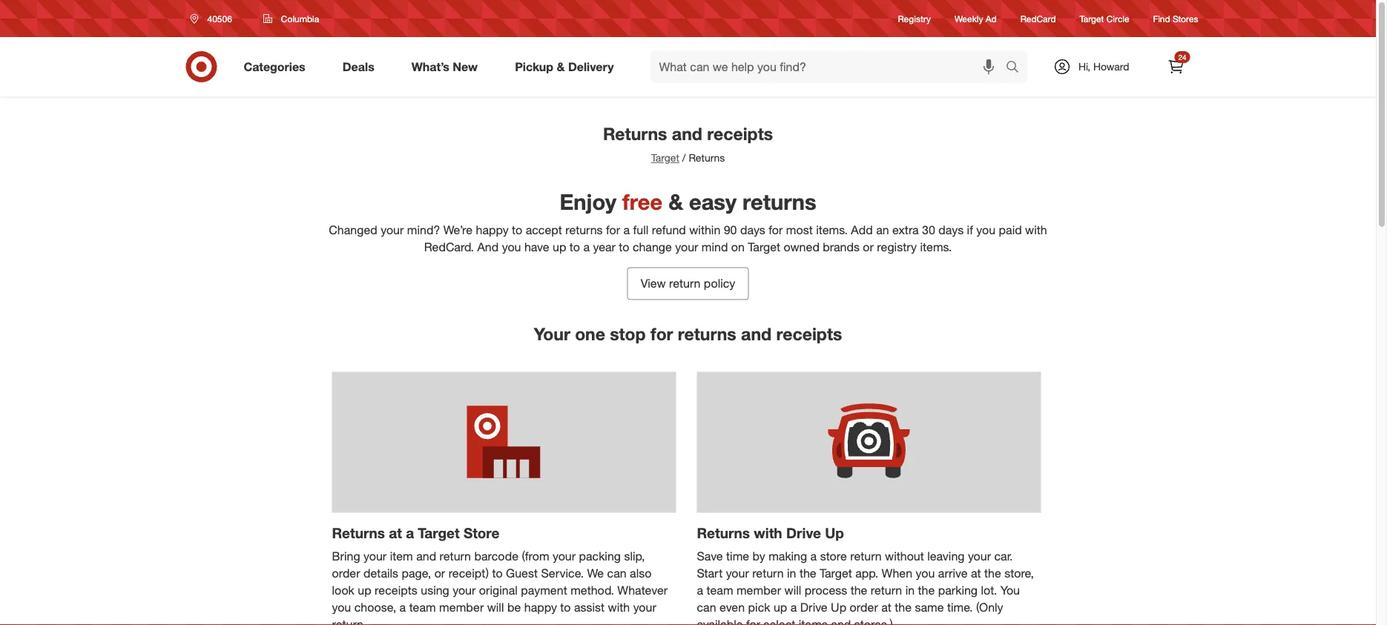 Task type: describe. For each thing, give the bounding box(es) containing it.
bring your item and return barcode (from your packing slip, order details page, or receipt) to guest service. we can also look up receipts using your original payment method. whatever you choose, a team member will be happy to assist with your return.
[[332, 550, 668, 626]]

target inside changed your mind? we're happy to accept returns for a full refund within 90 days for most items. add an extra 30 days if you paid with redcard. and you have up to a year to change your mind on target owned brands or registry items.
[[748, 240, 781, 254]]

parking
[[939, 584, 978, 598]]

2 horizontal spatial receipts
[[777, 324, 843, 345]]

return down the when
[[871, 584, 903, 598]]

your down 'receipt)'
[[453, 584, 476, 598]]

items
[[799, 617, 828, 626]]

up inside save time by making a store return without leaving your car. start your return in the target app. when you arrive at the store, a team member will process the return in the parking lot. you can even pick up a drive up order at the same time. (only available for select items and stores.)
[[774, 601, 788, 615]]

time
[[727, 550, 750, 564]]

1 vertical spatial in
[[906, 584, 915, 598]]

a up the "item"
[[406, 525, 414, 542]]

to up original
[[492, 567, 503, 581]]

pickup & delivery
[[515, 59, 614, 74]]

full
[[634, 223, 649, 237]]

barcode
[[475, 550, 519, 564]]

categories link
[[231, 50, 324, 83]]

return right view
[[669, 277, 701, 291]]

and inside returns and receipts target / returns
[[672, 123, 703, 144]]

change
[[633, 240, 672, 254]]

view return policy
[[641, 277, 736, 291]]

page,
[[402, 567, 431, 581]]

you right and
[[502, 240, 521, 254]]

pickup
[[515, 59, 554, 74]]

weekly
[[955, 13, 984, 24]]

receipts inside bring your item and return barcode (from your packing slip, order details page, or receipt) to guest service. we can also look up receipts using your original payment method. whatever you choose, a team member will be happy to assist with your return.
[[375, 584, 418, 598]]

app.
[[856, 567, 879, 581]]

can inside save time by making a store return without leaving your car. start your return in the target app. when you arrive at the store, a team member will process the return in the parking lot. you can even pick up a drive up order at the same time. (only available for select items and stores.)
[[697, 601, 717, 615]]

a left store
[[811, 550, 817, 564]]

howard
[[1094, 60, 1130, 73]]

guest
[[506, 567, 538, 581]]

stores.)
[[855, 617, 894, 626]]

to left year
[[570, 240, 580, 254]]

1 days from the left
[[741, 223, 766, 237]]

returns for and
[[603, 123, 668, 144]]

returns and receipts target / returns
[[603, 123, 773, 164]]

categories
[[244, 59, 306, 74]]

if
[[968, 223, 974, 237]]

the left same
[[895, 601, 912, 615]]

you right if
[[977, 223, 996, 237]]

for inside save time by making a store return without leaving your car. start your return in the target app. when you arrive at the store, a team member will process the return in the parking lot. you can even pick up a drive up order at the same time. (only available for select items and stores.)
[[747, 617, 761, 626]]

redcard link
[[1021, 12, 1057, 25]]

owned
[[784, 240, 820, 254]]

receipt)
[[449, 567, 489, 581]]

delivery
[[568, 59, 614, 74]]

pickup & delivery link
[[503, 50, 633, 83]]

up inside changed your mind? we're happy to accept returns for a full refund within 90 days for most items. add an extra 30 days if you paid with redcard. and you have up to a year to change your mind on target owned brands or registry items.
[[553, 240, 567, 254]]

within
[[690, 223, 721, 237]]

choose,
[[355, 601, 396, 615]]

add
[[852, 223, 873, 237]]

0 horizontal spatial in
[[787, 567, 797, 581]]

return inside bring your item and return barcode (from your packing slip, order details page, or receipt) to guest service. we can also look up receipts using your original payment method. whatever you choose, a team member will be happy to assist with your return.
[[440, 550, 471, 564]]

a left year
[[584, 240, 590, 254]]

pick
[[749, 601, 771, 615]]

target left store
[[418, 525, 460, 542]]

find stores link
[[1154, 12, 1199, 25]]

find stores
[[1154, 13, 1199, 24]]

your
[[534, 324, 571, 345]]

extra
[[893, 223, 919, 237]]

return down by
[[753, 567, 784, 581]]

easy
[[690, 189, 737, 215]]

target inside returns and receipts target / returns
[[651, 151, 680, 164]]

target left circle
[[1080, 13, 1105, 24]]

item
[[390, 550, 413, 564]]

0 vertical spatial drive
[[787, 525, 822, 542]]

start
[[697, 567, 723, 581]]

we
[[587, 567, 604, 581]]

your left mind?
[[381, 223, 404, 237]]

enjoy free & easy returns
[[560, 189, 817, 215]]

for left most
[[769, 223, 783, 237]]

return.
[[332, 617, 366, 626]]

to left assist at the bottom left of page
[[561, 601, 571, 615]]

view
[[641, 277, 666, 291]]

what's new link
[[399, 50, 497, 83]]

find
[[1154, 13, 1171, 24]]

or inside changed your mind? we're happy to accept returns for a full refund within 90 days for most items. add an extra 30 days if you paid with redcard. and you have up to a year to change your mind on target owned brands or registry items.
[[863, 240, 874, 254]]

slip,
[[625, 550, 645, 564]]

up inside bring your item and return barcode (from your packing slip, order details page, or receipt) to guest service. we can also look up receipts using your original payment method. whatever you choose, a team member will be happy to assist with your return.
[[358, 584, 372, 598]]

available
[[697, 617, 743, 626]]

0 horizontal spatial items.
[[817, 223, 848, 237]]

method.
[[571, 584, 614, 598]]

or inside bring your item and return barcode (from your packing slip, order details page, or receipt) to guest service. we can also look up receipts using your original payment method. whatever you choose, a team member will be happy to assist with your return.
[[435, 567, 445, 581]]

What can we help you find? suggestions appear below search field
[[651, 50, 1010, 83]]

and inside save time by making a store return without leaving your car. start your return in the target app. when you arrive at the store, a team member will process the return in the parking lot. you can even pick up a drive up order at the same time. (only available for select items and stores.)
[[832, 617, 852, 626]]

returns for at
[[332, 525, 385, 542]]

an
[[877, 223, 890, 237]]

returns inside changed your mind? we're happy to accept returns for a full refund within 90 days for most items. add an extra 30 days if you paid with redcard. and you have up to a year to change your mind on target owned brands or registry items.
[[566, 223, 603, 237]]

redcard.
[[424, 240, 474, 254]]

select
[[764, 617, 796, 626]]

paid
[[999, 223, 1023, 237]]

registry
[[877, 240, 917, 254]]

accept
[[526, 223, 562, 237]]

search
[[1000, 61, 1035, 75]]

a left full
[[624, 223, 630, 237]]

store
[[821, 550, 847, 564]]

refund
[[652, 223, 686, 237]]

also
[[630, 567, 652, 581]]

receipts inside returns and receipts target / returns
[[708, 123, 773, 144]]

columbia button
[[254, 5, 329, 32]]

member inside save time by making a store return without leaving your car. start your return in the target app. when you arrive at the store, a team member will process the return in the parking lot. you can even pick up a drive up order at the same time. (only available for select items and stores.)
[[737, 584, 782, 598]]

with inside bring your item and return barcode (from your packing slip, order details page, or receipt) to guest service. we can also look up receipts using your original payment method. whatever you choose, a team member will be happy to assist with your return.
[[608, 601, 630, 615]]

to left accept
[[512, 223, 523, 237]]

mind
[[702, 240, 728, 254]]

free
[[623, 189, 663, 215]]

up inside save time by making a store return without leaving your car. start your return in the target app. when you arrive at the store, a team member will process the return in the parking lot. you can even pick up a drive up order at the same time. (only available for select items and stores.)
[[831, 601, 847, 615]]

target link
[[651, 151, 680, 164]]

your down whatever
[[634, 601, 657, 615]]

packing
[[579, 550, 621, 564]]

what's
[[412, 59, 450, 74]]

you
[[1001, 584, 1020, 598]]

24
[[1179, 52, 1187, 62]]

/
[[683, 151, 686, 164]]

on
[[732, 240, 745, 254]]

returns for with
[[697, 525, 750, 542]]

same
[[915, 601, 944, 615]]

team inside bring your item and return barcode (from your packing slip, order details page, or receipt) to guest service. we can also look up receipts using your original payment method. whatever you choose, a team member will be happy to assist with your return.
[[409, 601, 436, 615]]

target inside save time by making a store return without leaving your car. start your return in the target app. when you arrive at the store, a team member will process the return in the parking lot. you can even pick up a drive up order at the same time. (only available for select items and stores.)
[[820, 567, 853, 581]]

you inside bring your item and return barcode (from your packing slip, order details page, or receipt) to guest service. we can also look up receipts using your original payment method. whatever you choose, a team member will be happy to assist with your return.
[[332, 601, 351, 615]]

& inside the pickup & delivery link
[[557, 59, 565, 74]]

registry link
[[898, 12, 931, 25]]

drive inside save time by making a store return without leaving your car. start your return in the target app. when you arrive at the store, a team member will process the return in the parking lot. you can even pick up a drive up order at the same time. (only available for select items and stores.)
[[801, 601, 828, 615]]

car.
[[995, 550, 1013, 564]]

weekly ad link
[[955, 12, 997, 25]]



Task type: vqa. For each thing, say whether or not it's contained in the screenshot.
600 Broadway, New York City, NY 10012-3206 Open today: 8:00am - 11:00pm 646-822-5200
no



Task type: locate. For each thing, give the bounding box(es) containing it.
1 vertical spatial up
[[831, 601, 847, 615]]

0 vertical spatial items.
[[817, 223, 848, 237]]

returns down policy
[[678, 324, 737, 345]]

view return policy link
[[628, 268, 749, 300]]

the up process
[[800, 567, 817, 581]]

happy up and
[[476, 223, 509, 237]]

0 vertical spatial returns
[[743, 189, 817, 215]]

up right have at the top left of page
[[553, 240, 567, 254]]

order down bring
[[332, 567, 360, 581]]

most
[[787, 223, 813, 237]]

returns right /
[[689, 151, 725, 164]]

drive
[[787, 525, 822, 542], [801, 601, 828, 615]]

returns at a target store
[[332, 525, 500, 542]]

search button
[[1000, 50, 1035, 86]]

ad
[[986, 13, 997, 24]]

target down store
[[820, 567, 853, 581]]

with right paid
[[1026, 223, 1048, 237]]

up
[[553, 240, 567, 254], [358, 584, 372, 598], [774, 601, 788, 615]]

0 horizontal spatial or
[[435, 567, 445, 581]]

a right choose,
[[400, 601, 406, 615]]

your left 'car.'
[[968, 550, 992, 564]]

1 vertical spatial happy
[[525, 601, 557, 615]]

happy inside changed your mind? we're happy to accept returns for a full refund within 90 days for most items. add an extra 30 days if you paid with redcard. and you have up to a year to change your mind on target owned brands or registry items.
[[476, 223, 509, 237]]

time.
[[948, 601, 973, 615]]

1 horizontal spatial will
[[785, 584, 802, 598]]

2 vertical spatial returns
[[678, 324, 737, 345]]

look
[[332, 584, 355, 598]]

member inside bring your item and return barcode (from your packing slip, order details page, or receipt) to guest service. we can also look up receipts using your original payment method. whatever you choose, a team member will be happy to assist with your return.
[[439, 601, 484, 615]]

year
[[593, 240, 616, 254]]

store
[[464, 525, 500, 542]]

1 vertical spatial member
[[439, 601, 484, 615]]

in
[[787, 567, 797, 581], [906, 584, 915, 598]]

store,
[[1005, 567, 1035, 581]]

2 vertical spatial at
[[882, 601, 892, 615]]

hi, howard
[[1079, 60, 1130, 73]]

brands
[[823, 240, 860, 254]]

can right we
[[608, 567, 627, 581]]

1 horizontal spatial can
[[697, 601, 717, 615]]

will left process
[[785, 584, 802, 598]]

process
[[805, 584, 848, 598]]

returns with drive up
[[697, 525, 845, 542]]

1 horizontal spatial receipts
[[708, 123, 773, 144]]

receipts
[[708, 123, 773, 144], [777, 324, 843, 345], [375, 584, 418, 598]]

items. down 30
[[921, 240, 952, 254]]

returns for enjoy free & easy returns
[[743, 189, 817, 215]]

0 horizontal spatial &
[[557, 59, 565, 74]]

even
[[720, 601, 745, 615]]

up up select
[[774, 601, 788, 615]]

1 vertical spatial receipts
[[777, 324, 843, 345]]

0 vertical spatial will
[[785, 584, 802, 598]]

your down time
[[726, 567, 749, 581]]

or down add
[[863, 240, 874, 254]]

one
[[575, 324, 606, 345]]

0 horizontal spatial team
[[409, 601, 436, 615]]

up up store
[[825, 525, 845, 542]]

the down app.
[[851, 584, 868, 598]]

save
[[697, 550, 723, 564]]

whatever
[[618, 584, 668, 598]]

can inside bring your item and return barcode (from your packing slip, order details page, or receipt) to guest service. we can also look up receipts using your original payment method. whatever you choose, a team member will be happy to assist with your return.
[[608, 567, 627, 581]]

changed
[[329, 223, 378, 237]]

1 horizontal spatial order
[[850, 601, 879, 615]]

your up service.
[[553, 550, 576, 564]]

original
[[479, 584, 518, 598]]

0 vertical spatial receipts
[[708, 123, 773, 144]]

you inside save time by making a store return without leaving your car. start your return in the target app. when you arrive at the store, a team member will process the return in the parking lot. you can even pick up a drive up order at the same time. (only available for select items and stores.)
[[916, 567, 935, 581]]

to right year
[[619, 240, 630, 254]]

0 vertical spatial at
[[389, 525, 402, 542]]

up down process
[[831, 601, 847, 615]]

changed your mind? we're happy to accept returns for a full refund within 90 days for most items. add an extra 30 days if you paid with redcard. and you have up to a year to change your mind on target owned brands or registry items.
[[329, 223, 1048, 254]]

90
[[724, 223, 737, 237]]

2 vertical spatial receipts
[[375, 584, 418, 598]]

registry
[[898, 13, 931, 24]]

0 horizontal spatial returns
[[566, 223, 603, 237]]

your
[[381, 223, 404, 237], [676, 240, 699, 254], [364, 550, 387, 564], [553, 550, 576, 564], [968, 550, 992, 564], [726, 567, 749, 581], [453, 584, 476, 598], [634, 601, 657, 615]]

1 vertical spatial items.
[[921, 240, 952, 254]]

0 vertical spatial up
[[825, 525, 845, 542]]

at up stores.)
[[882, 601, 892, 615]]

returns up most
[[743, 189, 817, 215]]

at up the "item"
[[389, 525, 402, 542]]

happy
[[476, 223, 509, 237], [525, 601, 557, 615]]

2 horizontal spatial with
[[1026, 223, 1048, 237]]

1 horizontal spatial up
[[553, 240, 567, 254]]

1 horizontal spatial &
[[669, 189, 684, 215]]

target right on
[[748, 240, 781, 254]]

0 horizontal spatial can
[[608, 567, 627, 581]]

with up by
[[754, 525, 783, 542]]

0 vertical spatial happy
[[476, 223, 509, 237]]

a up select
[[791, 601, 797, 615]]

2 vertical spatial up
[[774, 601, 788, 615]]

0 horizontal spatial days
[[741, 223, 766, 237]]

hi,
[[1079, 60, 1091, 73]]

0 horizontal spatial happy
[[476, 223, 509, 237]]

you down leaving
[[916, 567, 935, 581]]

1 horizontal spatial member
[[737, 584, 782, 598]]

will inside bring your item and return barcode (from your packing slip, order details page, or receipt) to guest service. we can also look up receipts using your original payment method. whatever you choose, a team member will be happy to assist with your return.
[[487, 601, 504, 615]]

the up lot.
[[985, 567, 1002, 581]]

and
[[478, 240, 499, 254]]

2 horizontal spatial returns
[[743, 189, 817, 215]]

0 vertical spatial up
[[553, 240, 567, 254]]

days right "90"
[[741, 223, 766, 237]]

team inside save time by making a store return without leaving your car. start your return in the target app. when you arrive at the store, a team member will process the return in the parking lot. you can even pick up a drive up order at the same time. (only available for select items and stores.)
[[707, 584, 734, 598]]

0 vertical spatial or
[[863, 240, 874, 254]]

1 vertical spatial team
[[409, 601, 436, 615]]

1 horizontal spatial happy
[[525, 601, 557, 615]]

1 horizontal spatial at
[[882, 601, 892, 615]]

return up 'receipt)'
[[440, 550, 471, 564]]

stop
[[610, 324, 646, 345]]

2 vertical spatial with
[[608, 601, 630, 615]]

24 link
[[1160, 50, 1193, 83]]

your down refund
[[676, 240, 699, 254]]

using
[[421, 584, 450, 598]]

items. up brands
[[817, 223, 848, 237]]

drive up making
[[787, 525, 822, 542]]

the up same
[[918, 584, 935, 598]]

by
[[753, 550, 766, 564]]

0 vertical spatial can
[[608, 567, 627, 581]]

up up choose,
[[358, 584, 372, 598]]

1 vertical spatial at
[[972, 567, 982, 581]]

(only
[[977, 601, 1004, 615]]

deals link
[[330, 50, 393, 83]]

payment
[[521, 584, 568, 598]]

with inside changed your mind? we're happy to accept returns for a full refund within 90 days for most items. add an extra 30 days if you paid with redcard. and you have up to a year to change your mind on target owned brands or registry items.
[[1026, 223, 1048, 237]]

0 horizontal spatial with
[[608, 601, 630, 615]]

1 vertical spatial or
[[435, 567, 445, 581]]

happy inside bring your item and return barcode (from your packing slip, order details page, or receipt) to guest service. we can also look up receipts using your original payment method. whatever you choose, a team member will be happy to assist with your return.
[[525, 601, 557, 615]]

0 vertical spatial &
[[557, 59, 565, 74]]

you up return.
[[332, 601, 351, 615]]

team
[[707, 584, 734, 598], [409, 601, 436, 615]]

0 vertical spatial order
[[332, 567, 360, 581]]

2 horizontal spatial at
[[972, 567, 982, 581]]

team down start
[[707, 584, 734, 598]]

0 horizontal spatial up
[[358, 584, 372, 598]]

policy
[[704, 277, 736, 291]]

0 vertical spatial with
[[1026, 223, 1048, 237]]

1 horizontal spatial days
[[939, 223, 964, 237]]

& right pickup
[[557, 59, 565, 74]]

for down pick
[[747, 617, 761, 626]]

member up pick
[[737, 584, 782, 598]]

in down making
[[787, 567, 797, 581]]

1 vertical spatial returns
[[566, 223, 603, 237]]

what's new
[[412, 59, 478, 74]]

a down start
[[697, 584, 704, 598]]

stores
[[1173, 13, 1199, 24]]

weekly ad
[[955, 13, 997, 24]]

arrive
[[939, 567, 968, 581]]

1 vertical spatial will
[[487, 601, 504, 615]]

redcard
[[1021, 13, 1057, 24]]

will
[[785, 584, 802, 598], [487, 601, 504, 615]]

can up available
[[697, 601, 717, 615]]

can
[[608, 567, 627, 581], [697, 601, 717, 615]]

order inside save time by making a store return without leaving your car. start your return in the target app. when you arrive at the store, a team member will process the return in the parking lot. you can even pick up a drive up order at the same time. (only available for select items and stores.)
[[850, 601, 879, 615]]

0 horizontal spatial at
[[389, 525, 402, 542]]

for
[[606, 223, 621, 237], [769, 223, 783, 237], [651, 324, 673, 345], [747, 617, 761, 626]]

service.
[[541, 567, 584, 581]]

2 horizontal spatial up
[[774, 601, 788, 615]]

order inside bring your item and return barcode (from your packing slip, order details page, or receipt) to guest service. we can also look up receipts using your original payment method. whatever you choose, a team member will be happy to assist with your return.
[[332, 567, 360, 581]]

1 horizontal spatial or
[[863, 240, 874, 254]]

30
[[923, 223, 936, 237]]

1 vertical spatial up
[[358, 584, 372, 598]]

1 horizontal spatial items.
[[921, 240, 952, 254]]

target left /
[[651, 151, 680, 164]]

2 days from the left
[[939, 223, 964, 237]]

deals
[[343, 59, 375, 74]]

returns for your one stop for returns and receipts
[[678, 324, 737, 345]]

& up refund
[[669, 189, 684, 215]]

will inside save time by making a store return without leaving your car. start your return in the target app. when you arrive at the store, a team member will process the return in the parking lot. you can even pick up a drive up order at the same time. (only available for select items and stores.)
[[785, 584, 802, 598]]

member down using
[[439, 601, 484, 615]]

for up year
[[606, 223, 621, 237]]

without
[[885, 550, 925, 564]]

at up lot.
[[972, 567, 982, 581]]

target
[[1080, 13, 1105, 24], [651, 151, 680, 164], [748, 240, 781, 254], [418, 525, 460, 542], [820, 567, 853, 581]]

when
[[882, 567, 913, 581]]

order up stores.)
[[850, 601, 879, 615]]

40506 button
[[181, 5, 248, 32]]

&
[[557, 59, 565, 74], [669, 189, 684, 215]]

up
[[825, 525, 845, 542], [831, 601, 847, 615]]

1 vertical spatial drive
[[801, 601, 828, 615]]

return up app.
[[851, 550, 882, 564]]

target circle link
[[1080, 12, 1130, 25]]

0 vertical spatial team
[[707, 584, 734, 598]]

0 vertical spatial in
[[787, 567, 797, 581]]

will down original
[[487, 601, 504, 615]]

returns up save
[[697, 525, 750, 542]]

or
[[863, 240, 874, 254], [435, 567, 445, 581]]

1 vertical spatial can
[[697, 601, 717, 615]]

days left if
[[939, 223, 964, 237]]

happy down payment
[[525, 601, 557, 615]]

team down using
[[409, 601, 436, 615]]

1 vertical spatial &
[[669, 189, 684, 215]]

0 vertical spatial member
[[737, 584, 782, 598]]

drive up items
[[801, 601, 828, 615]]

have
[[525, 240, 550, 254]]

with down whatever
[[608, 601, 630, 615]]

target circle
[[1080, 13, 1130, 24]]

in down the when
[[906, 584, 915, 598]]

0 horizontal spatial order
[[332, 567, 360, 581]]

a inside bring your item and return barcode (from your packing slip, order details page, or receipt) to guest service. we can also look up receipts using your original payment method. whatever you choose, a team member will be happy to assist with your return.
[[400, 601, 406, 615]]

at
[[389, 525, 402, 542], [972, 567, 982, 581], [882, 601, 892, 615]]

your up details
[[364, 550, 387, 564]]

1 horizontal spatial returns
[[678, 324, 737, 345]]

returns up year
[[566, 223, 603, 237]]

0 horizontal spatial member
[[439, 601, 484, 615]]

1 horizontal spatial in
[[906, 584, 915, 598]]

member
[[737, 584, 782, 598], [439, 601, 484, 615]]

and inside bring your item and return barcode (from your packing slip, order details page, or receipt) to guest service. we can also look up receipts using your original payment method. whatever you choose, a team member will be happy to assist with your return.
[[417, 550, 437, 564]]

assist
[[574, 601, 605, 615]]

0 horizontal spatial will
[[487, 601, 504, 615]]

1 vertical spatial with
[[754, 525, 783, 542]]

1 vertical spatial order
[[850, 601, 879, 615]]

your one stop for returns and receipts
[[534, 324, 843, 345]]

returns up target link on the top left
[[603, 123, 668, 144]]

1 horizontal spatial with
[[754, 525, 783, 542]]

or up using
[[435, 567, 445, 581]]

circle
[[1107, 13, 1130, 24]]

returns up bring
[[332, 525, 385, 542]]

1 horizontal spatial team
[[707, 584, 734, 598]]

for right 'stop'
[[651, 324, 673, 345]]

0 horizontal spatial receipts
[[375, 584, 418, 598]]



